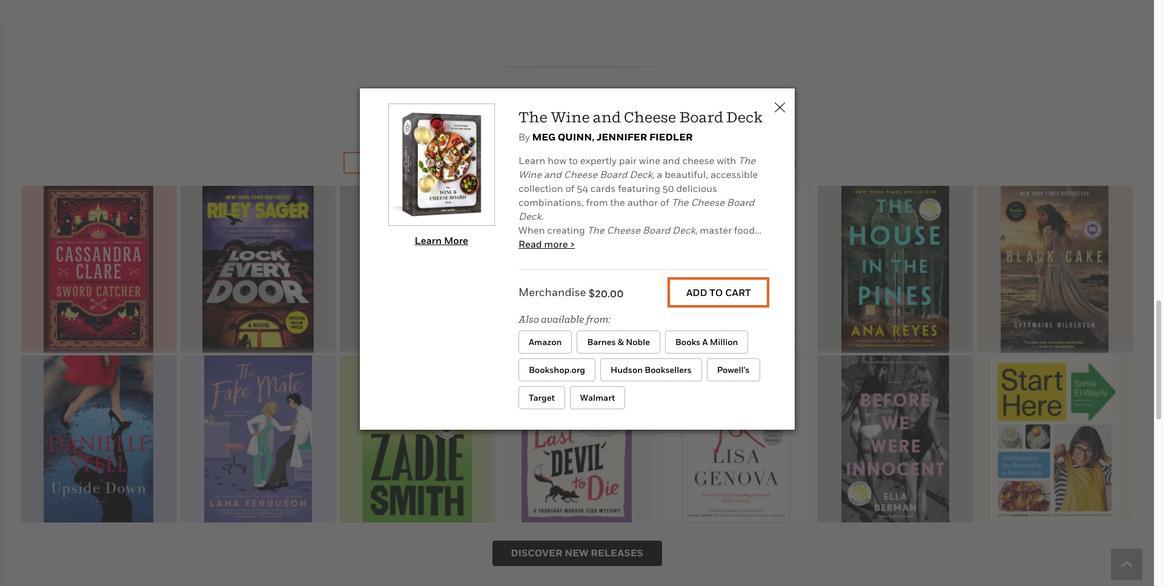 Task type: locate. For each thing, give the bounding box(es) containing it.
a beautiful, accessible collection of 54 cards featuring 50 delicious combinations, from the author of
[[519, 168, 758, 208]]

how down meg quinn link
[[548, 154, 567, 166]]

wine up meg quinn link
[[550, 109, 590, 126]]

cheese down "delicious"
[[691, 196, 725, 208]]

and up profiles
[[705, 419, 723, 431]]

0 horizontal spatial tasting
[[682, 489, 714, 501]]

cheese up 54
[[564, 168, 597, 180]]

1 vertical spatial more
[[635, 530, 658, 543]]

the for the cheese board deck
[[672, 196, 689, 208]]

of up 'cheeses'
[[519, 280, 528, 292]]

of left 54
[[565, 182, 575, 194]]

from inside a beautiful, accessible collection of 54 cards featuring 50 delicious combinations, from the author of
[[586, 196, 608, 208]]

also
[[519, 313, 539, 325]]

jennifer
[[596, 131, 647, 143]]

can
[[752, 377, 768, 389], [574, 433, 591, 445]]

1 horizontal spatial in
[[658, 252, 667, 264]]

0 vertical spatial wine
[[550, 109, 590, 126]]

2 vertical spatial deck
[[672, 224, 695, 236]]

and up jennifer
[[593, 109, 621, 126]]

to down master
[[715, 238, 725, 250]]

featuring
[[618, 182, 660, 194]]

0 horizontal spatial can
[[574, 433, 591, 445]]

more left >
[[544, 238, 568, 250]]

tasting up profiles
[[725, 419, 757, 431]]

2 horizontal spatial ,
[[695, 224, 698, 236]]

the wine and cheese board deck by meg quinn , jennifer fiedler
[[519, 109, 763, 143]]

and up also available from:
[[558, 294, 576, 306]]

from down 54
[[586, 196, 608, 208]]

you down powell's
[[733, 377, 749, 389]]

the for the wine and cheese board deck,
[[738, 154, 755, 166]]

the for the wine and cheese board deck by meg quinn , jennifer fiedler
[[519, 109, 548, 126]]

deck
[[631, 280, 653, 292]]

1 vertical spatial so
[[542, 433, 553, 445]]

a right deck,
[[657, 168, 662, 180]]

including left new at the bottom
[[519, 544, 562, 556]]

0 vertical spatial cards
[[590, 182, 616, 194]]

more
[[444, 235, 468, 247]]

offers
[[697, 461, 724, 473]]

tasting down the "assembly"
[[682, 489, 714, 501]]

learn for learn how to expertly pair wine and cheese with
[[519, 154, 545, 166]]

, inside the wine and cheese board deck by meg quinn , jennifer fiedler
[[592, 131, 594, 142]]

can down assembly,
[[752, 377, 768, 389]]

combinations.
[[562, 461, 628, 473]]

1 vertical spatial quinn
[[571, 238, 599, 250]]

cards down walmart
[[583, 405, 608, 417]]

drinking
[[724, 307, 762, 320]]

you down provide
[[555, 433, 572, 445]]

to up now,
[[636, 238, 645, 250]]

, left master
[[695, 224, 698, 236]]

1 horizontal spatial more
[[635, 530, 658, 543]]

follow
[[677, 335, 704, 347]]

new
[[565, 547, 589, 559]]

and up demystifies
[[615, 252, 633, 264]]

,
[[592, 131, 594, 142], [695, 224, 698, 236], [571, 266, 574, 278]]

meg left >
[[548, 238, 569, 250]]

barnes
[[587, 337, 616, 347]]

1 vertical spatial with
[[732, 294, 751, 306]]

board
[[679, 109, 723, 126], [600, 168, 627, 180], [727, 196, 754, 208], [643, 224, 670, 236]]

0 vertical spatial meg
[[532, 131, 555, 143]]

and up inventive
[[661, 516, 679, 529]]

0 horizontal spatial cheese
[[553, 252, 586, 264]]

the right follow
[[706, 335, 721, 347]]

1 horizontal spatial ,
[[592, 131, 594, 142]]

target link
[[519, 387, 565, 410]]

to left expertly
[[569, 154, 578, 166]]

the inside the wine and cheese board deck by meg quinn , jennifer fiedler
[[519, 109, 548, 126]]

the inside the cheese board deck
[[672, 196, 689, 208]]

your left taste
[[613, 391, 633, 403]]

a inside a beautiful, accessible collection of 54 cards featuring 50 delicious combinations, from the author of
[[657, 168, 662, 180]]

0 horizontal spatial wine
[[519, 168, 541, 180]]

variety
[[703, 280, 734, 292]]

deck left close image in the top right of the page
[[726, 109, 763, 126]]

front
[[606, 475, 629, 487]]

board for when creating the cheese board deck
[[643, 224, 670, 236]]

with up the drinking
[[732, 294, 751, 306]]

0 vertical spatial card
[[708, 321, 729, 334]]

and up moscatos.
[[619, 307, 637, 320]]

on up different
[[655, 419, 667, 431]]

deck for the
[[672, 224, 695, 236]]

pull
[[681, 321, 698, 334]]

the wine and cheese board deck,
[[519, 154, 755, 180]]

discover new releases link
[[492, 541, 662, 566]]

1 vertical spatial card
[[675, 461, 695, 473]]

1 horizontal spatial cheese
[[682, 154, 715, 166]]

1 horizontal spatial learn
[[519, 154, 545, 166]]

1 vertical spatial deck
[[519, 210, 541, 222]]

jennifer fiedler link
[[596, 131, 693, 143]]

you'll
[[519, 503, 543, 515]]

author
[[627, 196, 658, 208]]

card down the easy-
[[708, 321, 729, 334]]

the left author
[[610, 196, 625, 208]]

of down combining
[[736, 280, 745, 292]]

provide
[[544, 419, 578, 431]]

2 horizontal spatial how
[[694, 238, 713, 250]]

the up "by"
[[519, 109, 548, 126]]

1 horizontal spatial card
[[708, 321, 729, 334]]

wines down hudson booksellers
[[644, 377, 670, 389]]

bookshop.org link
[[519, 359, 595, 382]]

award winners link
[[696, 153, 811, 172]]

wine inside the wine and cheese board deck by meg quinn , jennifer fiedler
[[550, 109, 590, 126]]

and
[[593, 109, 621, 126], [663, 154, 680, 166], [544, 168, 561, 180], [615, 252, 633, 264], [553, 280, 571, 292], [558, 294, 576, 306], [649, 294, 667, 306], [619, 307, 637, 320], [545, 321, 563, 334], [519, 349, 536, 361], [624, 377, 641, 389], [661, 391, 678, 403], [705, 419, 723, 431], [738, 475, 756, 487], [661, 516, 679, 529], [615, 530, 632, 543]]

.
[[541, 210, 544, 222]]

cheese down >
[[553, 252, 586, 264]]

including up the $25
[[700, 363, 743, 375]]

1 vertical spatial from
[[731, 321, 753, 334]]

in
[[658, 252, 667, 264], [611, 405, 620, 417]]

in up helpful
[[611, 405, 620, 417]]

0 horizontal spatial from
[[586, 196, 608, 208]]

0 horizontal spatial learn
[[415, 235, 442, 247]]

2 horizontal spatial deck
[[726, 109, 763, 126]]

with up like
[[637, 489, 656, 501]]

board inside the wine and cheese board deck,
[[600, 168, 627, 180]]

1 vertical spatial cheese
[[553, 252, 586, 264]]

1 horizontal spatial so
[[720, 377, 730, 389]]

barnes & noble
[[587, 337, 650, 347]]

2 horizontal spatial your
[[671, 475, 691, 487]]

allowing
[[656, 447, 694, 459]]

the
[[519, 109, 548, 126], [738, 154, 755, 166], [672, 196, 689, 208], [587, 224, 604, 236], [718, 391, 735, 403]]

2 vertical spatial how
[[619, 433, 637, 445]]

easy-
[[699, 307, 724, 320]]

, up expertly
[[592, 131, 594, 142]]

the inside the wine and cheese board deck,
[[738, 154, 755, 166]]

0 vertical spatial how
[[548, 154, 567, 166]]

on down combinations.
[[575, 475, 587, 487]]

0 vertical spatial cheese
[[682, 154, 715, 166]]

bookshop.org
[[529, 365, 585, 375]]

1 vertical spatial including
[[519, 544, 562, 556]]

card
[[708, 321, 729, 334], [675, 461, 695, 473]]

from down the drinking
[[731, 321, 753, 334]]

board inside the cheese board deck
[[727, 196, 754, 208]]

how down master
[[694, 238, 713, 250]]

she
[[576, 266, 592, 278]]

you up offers
[[697, 447, 713, 459]]

cheese up beautiful,
[[682, 154, 715, 166]]

combos
[[599, 503, 635, 515]]

1 vertical spatial your
[[519, 461, 539, 473]]

and up deck,
[[545, 321, 563, 334]]

your left the own
[[519, 461, 539, 473]]

0 vertical spatial with
[[717, 154, 736, 166]]

learn
[[519, 154, 545, 166], [415, 235, 442, 247]]

bold
[[574, 307, 595, 320]]

with up accessible
[[717, 154, 736, 166]]

0 vertical spatial deck
[[726, 109, 763, 126]]

pairings
[[562, 391, 599, 403]]

1 vertical spatial tasting
[[682, 489, 714, 501]]

including
[[700, 363, 743, 375], [519, 544, 562, 556]]

amazon link
[[519, 331, 572, 354]]

informational
[[519, 405, 581, 417]]

on up 'classic'
[[582, 489, 594, 501]]

0 vertical spatial on
[[655, 419, 667, 431]]

1 vertical spatial how
[[694, 238, 713, 250]]

deck up when
[[519, 210, 541, 222]]

book
[[643, 107, 705, 136]]

the cheese board deck
[[519, 196, 754, 222]]

deck inside the cheese board deck
[[519, 210, 541, 222]]

next
[[579, 107, 638, 136]]

the down combinations.
[[589, 475, 604, 487]]

, left she
[[571, 266, 574, 278]]

board up food
[[727, 196, 754, 208]]

plate;
[[588, 252, 613, 264]]

whites
[[656, 307, 686, 320]]

meg right "by"
[[532, 131, 555, 143]]

cheese for the wine and cheese board deck by meg quinn , jennifer fiedler
[[624, 109, 676, 126]]

discover new releases
[[511, 547, 643, 559]]

the up combos
[[596, 489, 611, 501]]

cheese up jennifer fiedler link
[[624, 109, 676, 126]]

0 horizontal spatial more
[[544, 238, 568, 250]]

1 vertical spatial learn
[[415, 235, 442, 247]]

wine down guide
[[659, 489, 680, 501]]

2 vertical spatial meg
[[519, 363, 539, 375]]

demystifies
[[594, 266, 647, 278]]

deck up teach
[[672, 224, 695, 236]]

1 horizontal spatial wine
[[550, 109, 590, 126]]

recipe
[[551, 489, 580, 501]]

and
[[630, 461, 648, 473]]

learn down "by"
[[519, 154, 545, 166]]

available
[[541, 313, 584, 325]]

wine inside the wine and cheese board deck,
[[519, 168, 541, 180]]

0 horizontal spatial how
[[548, 154, 567, 166]]

0 vertical spatial from
[[586, 196, 608, 208]]

1 horizontal spatial can
[[752, 377, 768, 389]]

process
[[649, 363, 684, 375]]

1 horizontal spatial deck
[[672, 224, 695, 236]]

more down like
[[635, 530, 658, 543]]

cards right 54
[[590, 182, 616, 194]]

0 vertical spatial tasting
[[725, 419, 757, 431]]

1 horizontal spatial your
[[613, 391, 633, 403]]

0 horizontal spatial so
[[542, 433, 553, 445]]

hudson booksellers link
[[600, 359, 702, 382]]

0 horizontal spatial in
[[611, 405, 620, 417]]

them—from
[[519, 307, 572, 320]]

board inside the wine and cheese board deck by meg quinn , jennifer fiedler
[[679, 109, 723, 126]]

2 vertical spatial with
[[637, 489, 656, 501]]

so up 'complement'
[[542, 433, 553, 445]]

cheese inside the wine and cheese board deck by meg quinn , jennifer fiedler
[[624, 109, 676, 126]]

1 vertical spatial cards
[[583, 405, 608, 417]]

1 vertical spatial can
[[574, 433, 591, 445]]

to
[[569, 154, 578, 166], [636, 238, 645, 250], [715, 238, 725, 250], [688, 307, 697, 320], [602, 391, 611, 403], [715, 447, 725, 459], [631, 475, 640, 487]]

0 vertical spatial more
[[544, 238, 568, 250]]

the down rosés
[[519, 335, 533, 347]]

board down pair
[[600, 168, 627, 180]]

2 vertical spatial ,
[[571, 266, 574, 278]]

the down 50
[[672, 196, 689, 208]]

cheese
[[682, 154, 715, 166], [553, 252, 586, 264]]

of down bookshop.org
[[549, 377, 559, 389]]

wines down features
[[669, 294, 695, 306]]

assembly
[[693, 475, 736, 487]]

0 vertical spatial ,
[[592, 131, 594, 142]]

more
[[544, 238, 568, 250], [635, 530, 658, 543]]

1 horizontal spatial including
[[700, 363, 743, 375]]

1 horizontal spatial how
[[619, 433, 637, 445]]

learn left more
[[415, 235, 442, 247]]

0 horizontal spatial deck
[[519, 210, 541, 222]]

0 vertical spatial quinn
[[558, 131, 592, 143]]

simplifies
[[541, 363, 586, 375]]

card down allowing
[[675, 461, 695, 473]]

amazon
[[529, 337, 562, 347]]

1 vertical spatial wine
[[519, 168, 541, 180]]

of down 50
[[660, 196, 669, 208]]

in down teach
[[658, 252, 667, 264]]

stylist
[[519, 238, 546, 250]]

cheese.
[[573, 280, 608, 292]]

0 vertical spatial learn
[[519, 154, 545, 166]]

your down each at bottom right
[[671, 475, 691, 487]]

delectable
[[666, 266, 714, 278]]

deck
[[726, 109, 763, 126], [519, 210, 541, 222], [672, 224, 695, 236]]

taste
[[636, 391, 658, 403]]

the up accessible
[[738, 154, 755, 166]]

shop
[[449, 107, 511, 136]]

find
[[545, 503, 564, 515]]

the down powell's link
[[718, 391, 735, 403]]

target
[[529, 393, 555, 403]]

cheese up sought
[[607, 224, 640, 236]]

board up teach
[[643, 224, 670, 236]]

quinn inside , master food stylist meg quinn sought to teach you how to make the perfect cheese plate; and now, in , she demystifies the delectable combining of wine and cheese. this deck features a variety of cheeses and accoutrements and wines that go with them—from bold reds and dry whites to easy-drinking rosés and sparkling moscatos. just pull a card from the deck, gather a few ingredients, follow the assembly, and enjoy! meg simplifies the selection process by including plenty of substitutions and wines under $25 so you can tailor the pairings to your taste and budget. the informational cards in provide a helpful primer on picking and tasting wine so you can learn how different wine profiles complement various cheeses, allowing you to create your own combinations. and each card offers a photograph on the front to guide your assembly and a simple recipe on the back with wine tasting notes. you'll find classic combos like and and more inventive pairings, including
[[571, 238, 599, 250]]

the
[[610, 196, 625, 208], [754, 238, 769, 250], [649, 266, 664, 278], [519, 335, 533, 347], [706, 335, 721, 347], [588, 363, 603, 375], [545, 391, 560, 403], [589, 475, 604, 487], [596, 489, 611, 501]]

1 horizontal spatial from
[[731, 321, 753, 334]]

so down powell's
[[720, 377, 730, 389]]

dry
[[639, 307, 654, 320]]

releases
[[591, 547, 643, 559]]

cheese inside the wine and cheese board deck,
[[564, 168, 597, 180]]

deck inside the wine and cheese board deck by meg quinn , jennifer fiedler
[[726, 109, 763, 126]]



Task type: vqa. For each thing, say whether or not it's contained in the screenshot.
and understand that penguin random house collects
no



Task type: describe. For each thing, give the bounding box(es) containing it.
a
[[702, 337, 708, 347]]

board for the wine and cheese board deck,
[[600, 168, 627, 180]]

read
[[519, 238, 542, 250]]

and left cheese.
[[553, 280, 571, 292]]

new releases link
[[343, 152, 458, 174]]

reds
[[597, 307, 617, 320]]

books
[[675, 337, 700, 347]]

board for the wine and cheese board deck by meg quinn , jennifer fiedler
[[679, 109, 723, 126]]

walmart link
[[570, 387, 625, 410]]

budget.
[[681, 391, 716, 403]]

learn more link
[[375, 104, 508, 247]]

a down the delectable
[[695, 280, 701, 292]]

gather
[[562, 335, 592, 347]]

delicious
[[676, 182, 717, 194]]

and inside the wine and cheese board deck,
[[544, 168, 561, 180]]

wine down "picking"
[[681, 433, 703, 445]]

the inside a beautiful, accessible collection of 54 cards featuring 50 delicious combinations, from the author of
[[610, 196, 625, 208]]

1 horizontal spatial tasting
[[725, 419, 757, 431]]

read more >
[[519, 238, 575, 250]]

new releases
[[362, 157, 440, 169]]

0 horizontal spatial card
[[675, 461, 695, 473]]

wine up 'complement'
[[519, 433, 540, 445]]

, master food stylist meg quinn sought to teach you how to make the perfect cheese plate; and now, in , she demystifies the delectable combining of wine and cheese. this deck features a variety of cheeses and accoutrements and wines that go with them—from bold reds and dry whites to easy-drinking rosés and sparkling moscatos. just pull a card from the deck, gather a few ingredients, follow the assembly, and enjoy! meg simplifies the selection process by including plenty of substitutions and wines under $25 so you can tailor the pairings to your taste and budget. the informational cards in provide a helpful primer on picking and tasting wine so you can learn how different wine profiles complement various cheeses, allowing you to create your own combinations. and each card offers a photograph on the front to guide your assembly and a simple recipe on the back with wine tasting notes. you'll find classic combos like and and more inventive pairings, including
[[519, 224, 769, 556]]

0 horizontal spatial including
[[519, 544, 562, 556]]

learn more
[[415, 235, 468, 247]]

from inside , master food stylist meg quinn sought to teach you how to make the perfect cheese plate; and now, in , she demystifies the delectable combining of wine and cheese. this deck features a variety of cheeses and accoutrements and wines that go with them—from bold reds and dry whites to easy-drinking rosés and sparkling moscatos. just pull a card from the deck, gather a few ingredients, follow the assembly, and enjoy! meg simplifies the selection process by including plenty of substitutions and wines under $25 so you can tailor the pairings to your taste and budget. the informational cards in provide a helpful primer on picking and tasting wine so you can learn how different wine profiles complement various cheeses, allowing you to create your own combinations. and each card offers a photograph on the front to guide your assembly and a simple recipe on the back with wine tasting notes. you'll find classic combos like and and more inventive pairings, including
[[731, 321, 753, 334]]

1 vertical spatial in
[[611, 405, 620, 417]]

combinations,
[[519, 196, 584, 208]]

like
[[638, 503, 653, 515]]

the inside , master food stylist meg quinn sought to teach you how to make the perfect cheese plate; and now, in , she demystifies the delectable combining of wine and cheese. this deck features a variety of cheeses and accoutrements and wines that go with them—from bold reds and dry whites to easy-drinking rosés and sparkling moscatos. just pull a card from the deck, gather a few ingredients, follow the assembly, and enjoy! meg simplifies the selection process by including plenty of substitutions and wines under $25 so you can tailor the pairings to your taste and budget. the informational cards in provide a helpful primer on picking and tasting wine so you can learn how different wine profiles complement various cheeses, allowing you to create your own combinations. and each card offers a photograph on the front to guide your assembly and a simple recipe on the back with wine tasting notes. you'll find classic combos like and and more inventive pairings, including
[[718, 391, 735, 403]]

cheese inside the cheese board deck
[[691, 196, 725, 208]]

a left few
[[594, 335, 600, 347]]

a right the "assembly"
[[758, 475, 764, 487]]

notes.
[[717, 489, 744, 501]]

0 horizontal spatial ,
[[571, 266, 574, 278]]

assembly,
[[723, 335, 768, 347]]

moscatos.
[[610, 321, 657, 334]]

0 vertical spatial your
[[613, 391, 633, 403]]

learn how to expertly pair wine and cheese with
[[519, 154, 738, 166]]

inventive
[[661, 530, 702, 543]]

each
[[650, 461, 672, 473]]

powell's link
[[707, 359, 760, 382]]

now,
[[635, 252, 656, 264]]

profiles
[[705, 433, 739, 445]]

meg inside the wine and cheese board deck by meg quinn , jennifer fiedler
[[532, 131, 555, 143]]

hudson booksellers
[[611, 365, 692, 375]]

the up informational
[[545, 391, 560, 403]]

and down hudson
[[624, 377, 641, 389]]

wine up deck,
[[639, 154, 660, 166]]

1 vertical spatial ,
[[695, 224, 698, 236]]

collection
[[519, 182, 563, 194]]

substitutions
[[561, 377, 621, 389]]

few
[[602, 335, 618, 347]]

0 vertical spatial including
[[700, 363, 743, 375]]

the down now,
[[649, 266, 664, 278]]

award
[[710, 157, 746, 169]]

sought
[[601, 238, 634, 250]]

0 horizontal spatial your
[[519, 461, 539, 473]]

to down and
[[631, 475, 640, 487]]

accoutrements
[[578, 294, 647, 306]]

a left helpful
[[580, 419, 586, 431]]

plenty
[[519, 377, 547, 389]]

to up pull
[[688, 307, 697, 320]]

sellers
[[627, 157, 672, 169]]

you right teach
[[675, 238, 692, 250]]

coming soon link
[[461, 153, 576, 172]]

under
[[672, 377, 699, 389]]

by
[[519, 131, 530, 143]]

fiedler
[[649, 131, 693, 143]]

and down under
[[661, 391, 678, 403]]

and up releases
[[615, 530, 632, 543]]

0 vertical spatial so
[[720, 377, 730, 389]]

various
[[579, 447, 612, 459]]

a right pull
[[701, 321, 706, 334]]

and up beautiful,
[[663, 154, 680, 166]]

million
[[710, 337, 738, 347]]

learn
[[593, 433, 616, 445]]

cheese inside , master food stylist meg quinn sought to teach you how to make the perfect cheese plate; and now, in , she demystifies the delectable combining of wine and cheese. this deck features a variety of cheeses and accoutrements and wines that go with them—from bold reds and dry whites to easy-drinking rosés and sparkling moscatos. just pull a card from the deck, gather a few ingredients, follow the assembly, and enjoy! meg simplifies the selection process by including plenty of substitutions and wines under $25 so you can tailor the pairings to your taste and budget. the informational cards in provide a helpful primer on picking and tasting wine so you can learn how different wine profiles complement various cheeses, allowing you to create your own combinations. and each card offers a photograph on the front to guide your assembly and a simple recipe on the back with wine tasting notes. you'll find classic combos like and and more inventive pairings, including
[[553, 252, 586, 264]]

primer
[[622, 419, 653, 431]]

walmart
[[580, 393, 615, 403]]

cards inside a beautiful, accessible collection of 54 cards featuring 50 delicious combinations, from the author of
[[590, 182, 616, 194]]

and up dry at bottom
[[649, 294, 667, 306]]

go
[[718, 294, 730, 306]]

cheese for when creating the cheese board deck
[[607, 224, 640, 236]]

cart
[[725, 286, 751, 298]]

cheeses
[[519, 294, 556, 306]]

$20.00
[[588, 287, 624, 300]]

guide
[[642, 475, 668, 487]]

award winners
[[710, 157, 797, 169]]

the down food
[[754, 238, 769, 250]]

and down amazon
[[519, 349, 536, 361]]

the wine and cheese board deck link
[[519, 109, 763, 126]]

wine for deck,
[[519, 168, 541, 180]]

selection
[[605, 363, 646, 375]]

food
[[734, 224, 755, 236]]

2 vertical spatial on
[[582, 489, 594, 501]]

sparkling
[[565, 321, 608, 334]]

quinn inside the wine and cheese board deck by meg quinn , jennifer fiedler
[[558, 131, 592, 143]]

to down "substitutions"
[[602, 391, 611, 403]]

1 vertical spatial wines
[[644, 377, 670, 389]]

books a million link
[[665, 331, 748, 354]]

tailor
[[519, 391, 542, 403]]

best
[[599, 157, 625, 169]]

releases
[[388, 157, 440, 169]]

helpful
[[588, 419, 620, 431]]

deck for and
[[726, 109, 763, 126]]

barnes & noble link
[[577, 331, 660, 354]]

picking
[[669, 419, 703, 431]]

add
[[686, 286, 707, 298]]

cards inside , master food stylist meg quinn sought to teach you how to make the perfect cheese plate; and now, in , she demystifies the delectable combining of wine and cheese. this deck features a variety of cheeses and accoutrements and wines that go with them—from bold reds and dry whites to easy-drinking rosés and sparkling moscatos. just pull a card from the deck, gather a few ingredients, follow the assembly, and enjoy! meg simplifies the selection process by including plenty of substitutions and wines under $25 so you can tailor the pairings to your taste and budget. the informational cards in provide a helpful primer on picking and tasting wine so you can learn how different wine profiles complement various cheeses, allowing you to create your own combinations. and each card offers a photograph on the front to guide your assembly and a simple recipe on the back with wine tasting notes. you'll find classic combos like and and more inventive pairings, including
[[583, 405, 608, 417]]

when
[[519, 224, 545, 236]]

1 vertical spatial on
[[575, 475, 587, 487]]

more inside , master food stylist meg quinn sought to teach you how to make the perfect cheese plate; and now, in , she demystifies the delectable combining of wine and cheese. this deck features a variety of cheeses and accoutrements and wines that go with them—from bold reds and dry whites to easy-drinking rosés and sparkling moscatos. just pull a card from the deck, gather a few ingredients, follow the assembly, and enjoy! meg simplifies the selection process by including plenty of substitutions and wines under $25 so you can tailor the pairings to your taste and budget. the informational cards in provide a helpful primer on picking and tasting wine so you can learn how different wine profiles complement various cheeses, allowing you to create your own combinations. and each card offers a photograph on the front to guide your assembly and a simple recipe on the back with wine tasting notes. you'll find classic combos like and and more inventive pairings, including
[[635, 530, 658, 543]]

1 vertical spatial meg
[[548, 238, 569, 250]]

wine for deck
[[550, 109, 590, 126]]

wine up 'cheeses'
[[530, 280, 551, 292]]

learn for learn more
[[415, 235, 442, 247]]

0 vertical spatial in
[[658, 252, 667, 264]]

2 vertical spatial your
[[671, 475, 691, 487]]

create
[[727, 447, 755, 459]]

and inside the wine and cheese board deck by meg quinn , jennifer fiedler
[[593, 109, 621, 126]]

when creating the cheese board deck
[[519, 224, 695, 236]]

enjoy!
[[538, 349, 565, 361]]

powell's
[[717, 365, 750, 375]]

0 vertical spatial wines
[[669, 294, 695, 306]]

noble
[[626, 337, 650, 347]]

0 vertical spatial can
[[752, 377, 768, 389]]

and up notes.
[[738, 475, 756, 487]]

close image
[[775, 102, 785, 112]]

read more > link
[[519, 238, 575, 250]]

best sellers
[[599, 157, 672, 169]]

cheese for the wine and cheese board deck,
[[564, 168, 597, 180]]

add to cart button
[[668, 277, 769, 307]]

a right offers
[[726, 461, 732, 473]]

the up "substitutions"
[[588, 363, 603, 375]]

beautiful,
[[665, 168, 708, 180]]

to down profiles
[[715, 447, 725, 459]]

the up sought
[[587, 224, 604, 236]]

deck,
[[536, 335, 559, 347]]

this
[[610, 280, 629, 292]]



